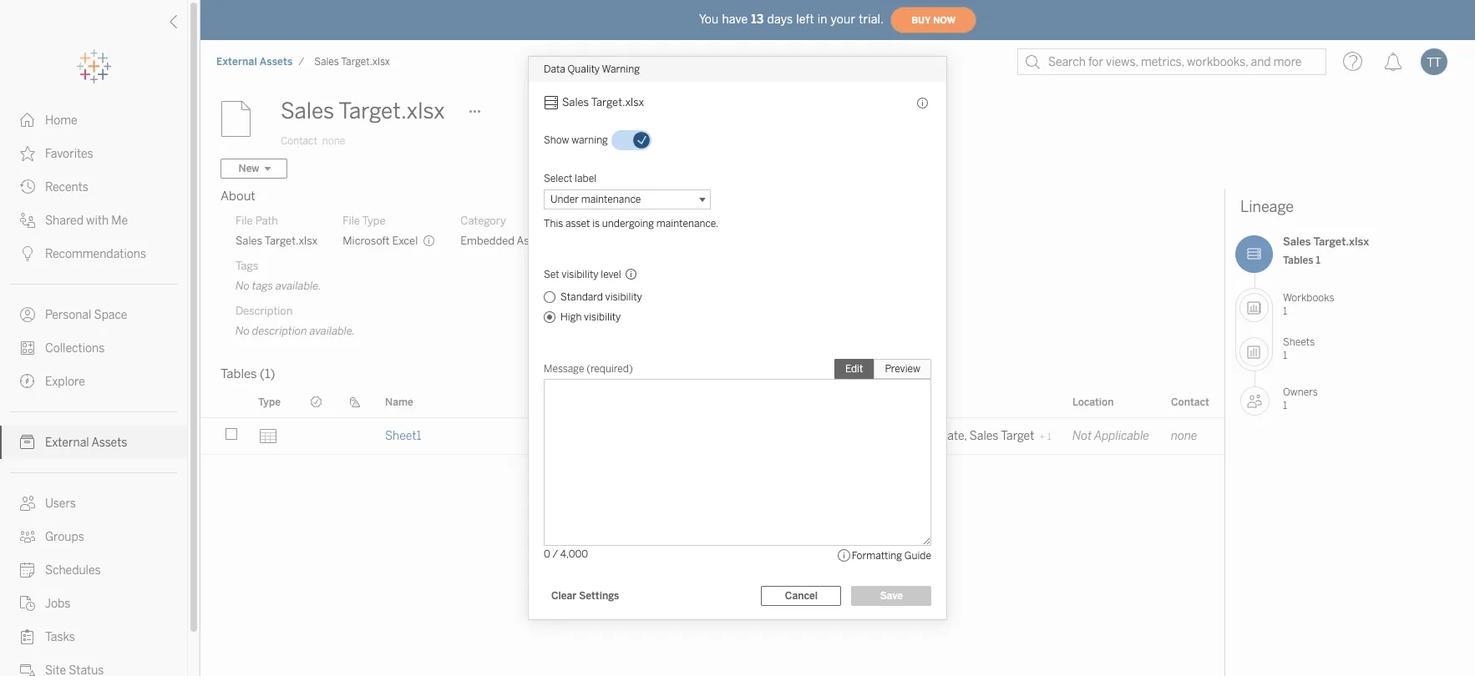 Task type: describe. For each thing, give the bounding box(es) containing it.
new button
[[221, 159, 287, 179]]

order
[[906, 429, 937, 444]]

description
[[252, 325, 307, 338]]

tags
[[252, 280, 273, 292]]

sales target.xlsx inside data quality warning dialog
[[562, 96, 644, 109]]

category embedded asset
[[461, 215, 545, 247]]

2 vertical spatial visibility
[[584, 312, 621, 323]]

target.xlsx inside data quality warning dialog
[[591, 96, 644, 109]]

0 horizontal spatial none
[[322, 135, 345, 147]]

recommendations
[[45, 247, 146, 262]]

tables (1)
[[221, 367, 275, 382]]

me
[[111, 214, 128, 228]]

sheets 1
[[1283, 337, 1315, 361]]

this asset is undergoing maintenance.
[[544, 218, 719, 230]]

groups link
[[0, 520, 187, 554]]

settings
[[579, 591, 619, 602]]

embedded
[[461, 235, 515, 247]]

sales target.xlsx element
[[309, 56, 395, 68]]

recents
[[45, 180, 88, 195]]

contact for contact none
[[281, 135, 317, 147]]

external for external assets /
[[216, 56, 257, 68]]

under maintenance button
[[544, 190, 711, 210]]

quality
[[568, 63, 600, 75]]

dialog info icon image
[[917, 97, 930, 110]]

collections
[[45, 342, 105, 356]]

1 for sheets 1
[[1283, 350, 1288, 361]]

path
[[255, 215, 278, 227]]

target
[[1001, 429, 1035, 444]]

home link
[[0, 104, 187, 137]]

by text only_f5he34f image for recommendations
[[20, 246, 35, 262]]

maintenance
[[581, 194, 641, 206]]

buy now button
[[891, 7, 977, 33]]

sales right external assets /
[[314, 56, 339, 68]]

applicable
[[1094, 429, 1150, 444]]

name
[[385, 396, 413, 408]]

users
[[45, 497, 76, 511]]

save button
[[852, 587, 932, 607]]

new
[[239, 163, 259, 175]]

label
[[575, 173, 597, 185]]

0 vertical spatial external assets link
[[216, 55, 294, 69]]

0 horizontal spatial type
[[258, 396, 281, 408]]

tables inside sales target.xlsx tables 1
[[1283, 254, 1314, 266]]

in
[[818, 12, 828, 26]]

level
[[601, 269, 621, 281]]

schedules link
[[0, 554, 187, 587]]

external assets /
[[216, 56, 304, 68]]

file for file path sales target.xlsx
[[236, 215, 253, 227]]

by text only_f5he34f image for collections
[[20, 341, 35, 356]]

by text only_f5he34f image for jobs
[[20, 597, 35, 612]]

navigation panel element
[[0, 50, 187, 677]]

owners image
[[1241, 387, 1270, 416]]

sales inside data quality warning dialog
[[562, 96, 589, 109]]

explore link
[[0, 365, 187, 399]]

sales target.xlsx tables 1
[[1283, 236, 1369, 266]]

(1)
[[260, 367, 275, 382]]

date,
[[940, 429, 967, 444]]

schedules
[[45, 564, 101, 578]]

visibility for standard
[[605, 292, 642, 303]]

main navigation. press the up and down arrow keys to access links. element
[[0, 104, 187, 677]]

/ inside data quality warning dialog
[[553, 549, 558, 561]]

tags no tags available.
[[236, 260, 321, 292]]

file path sales target.xlsx
[[236, 215, 318, 247]]

sales inside sales target.xlsx tables 1
[[1283, 236, 1311, 248]]

buy now
[[912, 15, 956, 25]]

standard visibility high visibility
[[561, 292, 642, 323]]

location
[[1073, 396, 1114, 408]]

grid containing sheet1
[[201, 387, 1225, 677]]

table image
[[258, 427, 278, 447]]

save
[[880, 591, 903, 602]]

by text only_f5he34f image for personal space
[[20, 307, 35, 322]]

favorites link
[[0, 137, 187, 170]]

description no description available.
[[236, 305, 355, 338]]

asset
[[566, 218, 590, 230]]

about
[[221, 189, 256, 204]]

no for no tags available.
[[236, 280, 250, 292]]

not applicable
[[1073, 429, 1150, 444]]

contact none
[[281, 135, 345, 147]]

Message (required) text field
[[544, 379, 932, 546]]

cancel
[[785, 591, 818, 602]]

by text only_f5he34f image for explore
[[20, 374, 35, 389]]

this
[[544, 218, 563, 230]]

information image
[[837, 549, 852, 564]]

under
[[551, 194, 579, 206]]

visibility for set
[[562, 269, 599, 281]]

target.xlsx inside file path sales target.xlsx
[[265, 235, 318, 247]]

assets for external assets
[[91, 436, 127, 450]]

available. for tags no tags available.
[[276, 280, 321, 292]]

personal space link
[[0, 298, 187, 332]]

by text only_f5he34f image for favorites
[[20, 146, 35, 161]]

warning
[[602, 63, 640, 75]]

0 horizontal spatial tables
[[221, 367, 257, 382]]

sales inside file path sales target.xlsx
[[236, 235, 262, 247]]

guide
[[905, 551, 932, 562]]

category,
[[852, 429, 903, 444]]

row containing sheet1
[[201, 419, 1225, 455]]

by text only_f5he34f image for home
[[20, 113, 35, 128]]

by text only_f5he34f image for recents
[[20, 180, 35, 195]]

0 vertical spatial type
[[362, 215, 386, 227]]

by text only_f5he34f image for groups
[[20, 530, 35, 545]]

recommendations link
[[0, 237, 187, 271]]

tasks
[[45, 631, 75, 645]]

sheet1 link
[[385, 429, 422, 444]]

file type
[[343, 215, 386, 227]]

personal
[[45, 308, 91, 322]]

by text only_f5he34f image for external assets
[[20, 435, 35, 450]]

data quality warning
[[544, 63, 640, 75]]

available. for description no description available.
[[310, 325, 355, 338]]

microsoft
[[343, 235, 390, 247]]

sheets image
[[1240, 338, 1269, 367]]

13
[[751, 12, 764, 26]]

+
[[1040, 432, 1045, 443]]

shared with me
[[45, 214, 128, 228]]



Task type: vqa. For each thing, say whether or not it's contained in the screenshot.
the Cancelled
no



Task type: locate. For each thing, give the bounding box(es) containing it.
file left path
[[236, 215, 253, 227]]

none right applicable
[[1171, 429, 1198, 444]]

by text only_f5he34f image inside tasks link
[[20, 630, 35, 645]]

under maintenance
[[551, 194, 641, 206]]

buy
[[912, 15, 931, 25]]

8 by text only_f5he34f image from the top
[[20, 530, 35, 545]]

left
[[796, 12, 814, 26]]

external assets link down explore link on the bottom of the page
[[0, 426, 187, 460]]

tags
[[236, 260, 258, 272]]

by text only_f5he34f image inside home link
[[20, 113, 35, 128]]

select
[[544, 173, 573, 185]]

by text only_f5he34f image left the shared on the left of page
[[20, 213, 35, 228]]

1 no from the top
[[236, 280, 250, 292]]

sheets
[[1283, 337, 1315, 348]]

2 file from the left
[[343, 215, 360, 227]]

2 vertical spatial by text only_f5he34f image
[[20, 307, 35, 322]]

1 inside owners 1
[[1283, 400, 1288, 412]]

by text only_f5he34f image
[[20, 146, 35, 161], [20, 213, 35, 228], [20, 307, 35, 322]]

by text only_f5he34f image left jobs
[[20, 597, 35, 612]]

with
[[86, 214, 109, 228]]

days
[[767, 12, 793, 26]]

0 vertical spatial contact
[[281, 135, 317, 147]]

1 vertical spatial none
[[1171, 429, 1198, 444]]

1 vertical spatial visibility
[[605, 292, 642, 303]]

1 horizontal spatial type
[[362, 215, 386, 227]]

your
[[831, 12, 856, 26]]

trial.
[[859, 12, 884, 26]]

available. up description no description available.
[[276, 280, 321, 292]]

1 horizontal spatial assets
[[260, 56, 293, 68]]

cancel button
[[761, 587, 842, 607]]

by text only_f5he34f image left explore
[[20, 374, 35, 389]]

target.xlsx inside sales target.xlsx tables 1
[[1314, 236, 1369, 248]]

file inside file path sales target.xlsx
[[236, 215, 253, 227]]

sales right tables 'image'
[[1283, 236, 1311, 248]]

1 vertical spatial external
[[45, 436, 89, 450]]

you have 13 days left in your trial.
[[699, 12, 884, 26]]

set visibility level
[[544, 269, 621, 281]]

message
[[544, 363, 584, 375]]

available. inside tags no tags available.
[[276, 280, 321, 292]]

0 horizontal spatial file
[[236, 215, 253, 227]]

file (microsoft excel) image
[[221, 94, 271, 145]]

0 horizontal spatial external
[[45, 436, 89, 450]]

favorites
[[45, 147, 93, 161]]

by text only_f5he34f image inside groups link
[[20, 530, 35, 545]]

edit
[[846, 363, 863, 375]]

assets up file (microsoft excel) image
[[260, 56, 293, 68]]

by text only_f5he34f image for users
[[20, 496, 35, 511]]

by text only_f5he34f image inside personal space link
[[20, 307, 35, 322]]

jobs
[[45, 597, 70, 612]]

by text only_f5he34f image left tasks
[[20, 630, 35, 645]]

external inside main navigation. press the up and down arrow keys to access links. element
[[45, 436, 89, 450]]

tables left (1)
[[221, 367, 257, 382]]

data quality warning dialog
[[529, 57, 947, 620]]

contact up the new popup button
[[281, 135, 317, 147]]

1 horizontal spatial file
[[343, 215, 360, 227]]

7 by text only_f5he34f image from the top
[[20, 496, 35, 511]]

by text only_f5he34f image down tasks link
[[20, 663, 35, 677]]

1 horizontal spatial external assets link
[[216, 55, 294, 69]]

1 vertical spatial by text only_f5he34f image
[[20, 213, 35, 228]]

by text only_f5he34f image left groups
[[20, 530, 35, 545]]

1 vertical spatial external assets link
[[0, 426, 187, 460]]

12 by text only_f5he34f image from the top
[[20, 663, 35, 677]]

microsoft excel
[[343, 235, 418, 247]]

high
[[561, 312, 582, 323]]

external up file (microsoft excel) image
[[216, 56, 257, 68]]

tables
[[1283, 254, 1314, 266], [221, 367, 257, 382]]

workbooks 1
[[1283, 292, 1335, 317]]

by text only_f5he34f image inside users link
[[20, 496, 35, 511]]

0 vertical spatial no
[[236, 280, 250, 292]]

0 vertical spatial visibility
[[562, 269, 599, 281]]

by text only_f5he34f image inside shared with me link
[[20, 213, 35, 228]]

visibility up standard
[[562, 269, 599, 281]]

1 file from the left
[[236, 215, 253, 227]]

you
[[699, 12, 719, 26]]

2 no from the top
[[236, 325, 250, 338]]

external assets link
[[216, 55, 294, 69], [0, 426, 187, 460]]

1 for workbooks 1
[[1283, 305, 1288, 317]]

3 by text only_f5he34f image from the top
[[20, 246, 35, 262]]

contact left owners icon
[[1171, 396, 1210, 408]]

available. inside description no description available.
[[310, 325, 355, 338]]

by text only_f5he34f image left recommendations
[[20, 246, 35, 262]]

by text only_f5he34f image inside jobs "link"
[[20, 597, 35, 612]]

no inside description no description available.
[[236, 325, 250, 338]]

type down (1)
[[258, 396, 281, 408]]

external assets link up file (microsoft excel) image
[[216, 55, 294, 69]]

1 down owners
[[1283, 400, 1288, 412]]

by text only_f5he34f image inside collections link
[[20, 341, 35, 356]]

by text only_f5he34f image
[[20, 113, 35, 128], [20, 180, 35, 195], [20, 246, 35, 262], [20, 341, 35, 356], [20, 374, 35, 389], [20, 435, 35, 450], [20, 496, 35, 511], [20, 530, 35, 545], [20, 563, 35, 578], [20, 597, 35, 612], [20, 630, 35, 645], [20, 663, 35, 677]]

by text only_f5he34f image left the home
[[20, 113, 35, 128]]

1 vertical spatial /
[[553, 549, 558, 561]]

0 / 4,000
[[544, 549, 588, 561]]

sales up the contact none
[[281, 98, 334, 124]]

0 vertical spatial /
[[299, 56, 304, 68]]

target.xlsx
[[341, 56, 390, 68], [591, 96, 644, 109], [339, 98, 445, 124], [265, 235, 318, 247], [1314, 236, 1369, 248]]

file for file type
[[343, 215, 360, 227]]

1 inside category, order date, sales target + 1
[[1047, 432, 1051, 443]]

description
[[236, 305, 293, 317]]

category
[[461, 215, 506, 227]]

by text only_f5he34f image inside recents link
[[20, 180, 35, 195]]

users link
[[0, 487, 187, 520]]

1 horizontal spatial tables
[[1283, 254, 1314, 266]]

available. right description in the left top of the page
[[310, 325, 355, 338]]

none checkbox inside data quality warning dialog
[[611, 130, 652, 150]]

1 down workbooks
[[1283, 305, 1288, 317]]

by text only_f5he34f image left external assets
[[20, 435, 35, 450]]

0 horizontal spatial /
[[299, 56, 304, 68]]

workbooks
[[1283, 292, 1335, 304]]

1 by text only_f5he34f image from the top
[[20, 146, 35, 161]]

assets inside main navigation. press the up and down arrow keys to access links. element
[[91, 436, 127, 450]]

(required)
[[587, 363, 633, 375]]

this file type can contain multiple tables. image
[[423, 235, 436, 247]]

0 horizontal spatial external assets link
[[0, 426, 187, 460]]

lineage
[[1241, 198, 1294, 216]]

1 inside the sheets 1
[[1283, 350, 1288, 361]]

sales right database icon
[[562, 96, 589, 109]]

by text only_f5he34f image for tasks
[[20, 630, 35, 645]]

1 by text only_f5he34f image from the top
[[20, 113, 35, 128]]

1 down sheets
[[1283, 350, 1288, 361]]

4,000
[[560, 549, 588, 561]]

owners
[[1283, 387, 1318, 399]]

owners 1
[[1283, 387, 1318, 412]]

by text only_f5he34f image for shared with me
[[20, 213, 35, 228]]

clear settings button
[[544, 587, 627, 607]]

by text only_f5he34f image left collections
[[20, 341, 35, 356]]

explore
[[45, 375, 85, 389]]

assets for external assets /
[[260, 56, 293, 68]]

shared
[[45, 214, 84, 228]]

no left tags
[[236, 280, 250, 292]]

2 by text only_f5he34f image from the top
[[20, 213, 35, 228]]

visibility
[[562, 269, 599, 281], [605, 292, 642, 303], [584, 312, 621, 323]]

/ left sales target.xlsx element
[[299, 56, 304, 68]]

category, order date, sales target + 1
[[852, 429, 1051, 444]]

0 vertical spatial external
[[216, 56, 257, 68]]

no inside tags no tags available.
[[236, 280, 250, 292]]

select label
[[544, 173, 597, 185]]

data
[[544, 63, 565, 75]]

contact
[[281, 135, 317, 147], [1171, 396, 1210, 408]]

set
[[544, 269, 559, 281]]

have
[[722, 12, 748, 26]]

11 by text only_f5he34f image from the top
[[20, 630, 35, 645]]

no down description
[[236, 325, 250, 338]]

contact for contact
[[1171, 396, 1210, 408]]

no
[[236, 280, 250, 292], [236, 325, 250, 338]]

formatting guide
[[852, 551, 932, 562]]

external for external assets
[[45, 436, 89, 450]]

6 by text only_f5he34f image from the top
[[20, 435, 35, 450]]

1 vertical spatial type
[[258, 396, 281, 408]]

by text only_f5he34f image inside favorites link
[[20, 146, 35, 161]]

excel
[[392, 235, 418, 247]]

4 by text only_f5he34f image from the top
[[20, 341, 35, 356]]

collections link
[[0, 332, 187, 365]]

sales
[[314, 56, 339, 68], [562, 96, 589, 109], [281, 98, 334, 124], [236, 235, 262, 247], [1283, 236, 1311, 248], [970, 429, 999, 444]]

1 vertical spatial available.
[[310, 325, 355, 338]]

1 vertical spatial tables
[[221, 367, 257, 382]]

by text only_f5he34f image inside recommendations link
[[20, 246, 35, 262]]

10 by text only_f5he34f image from the top
[[20, 597, 35, 612]]

by text only_f5he34f image inside "schedules" link
[[20, 563, 35, 578]]

none inside "row"
[[1171, 429, 1198, 444]]

personal space
[[45, 308, 127, 322]]

1 horizontal spatial external
[[216, 56, 257, 68]]

2 by text only_f5he34f image from the top
[[20, 180, 35, 195]]

None checkbox
[[611, 130, 652, 150]]

recents link
[[0, 170, 187, 204]]

row
[[201, 419, 1225, 455]]

0 vertical spatial none
[[322, 135, 345, 147]]

no for no description available.
[[236, 325, 250, 338]]

not
[[1073, 429, 1092, 444]]

workbooks image
[[1240, 293, 1269, 322]]

tables image
[[1236, 236, 1273, 273]]

visibility down standard
[[584, 312, 621, 323]]

set visibility level option group
[[544, 265, 932, 329]]

1 for owners 1
[[1283, 400, 1288, 412]]

file up the microsoft on the top left of the page
[[343, 215, 360, 227]]

sheet1
[[385, 429, 422, 444]]

5 by text only_f5he34f image from the top
[[20, 374, 35, 389]]

assets
[[260, 56, 293, 68], [91, 436, 127, 450]]

0 vertical spatial by text only_f5he34f image
[[20, 146, 35, 161]]

0 vertical spatial tables
[[1283, 254, 1314, 266]]

external assets
[[45, 436, 127, 450]]

3 by text only_f5he34f image from the top
[[20, 307, 35, 322]]

visibility down level
[[605, 292, 642, 303]]

0 vertical spatial available.
[[276, 280, 321, 292]]

shared with me link
[[0, 204, 187, 237]]

none down sales target.xlsx element
[[322, 135, 345, 147]]

grid
[[201, 387, 1225, 677]]

available.
[[276, 280, 321, 292], [310, 325, 355, 338]]

assets up users link
[[91, 436, 127, 450]]

1 vertical spatial no
[[236, 325, 250, 338]]

1 inside sales target.xlsx tables 1
[[1316, 254, 1321, 266]]

1
[[1316, 254, 1321, 266], [1283, 305, 1288, 317], [1283, 350, 1288, 361], [1283, 400, 1288, 412], [1047, 432, 1051, 443]]

standard
[[561, 292, 603, 303]]

sales right 'date,'
[[970, 429, 999, 444]]

sales up tags
[[236, 235, 262, 247]]

groups
[[45, 531, 84, 545]]

by text only_f5he34f image for schedules
[[20, 563, 35, 578]]

by text only_f5he34f image left the schedules
[[20, 563, 35, 578]]

type up microsoft excel
[[362, 215, 386, 227]]

clear settings
[[551, 591, 619, 602]]

tables up workbooks
[[1283, 254, 1314, 266]]

preview
[[885, 363, 921, 375]]

1 inside workbooks 1
[[1283, 305, 1288, 317]]

0
[[544, 549, 550, 561]]

database image
[[544, 95, 559, 110]]

1 horizontal spatial none
[[1171, 429, 1198, 444]]

undergoing
[[602, 218, 654, 230]]

by text only_f5he34f image inside explore link
[[20, 374, 35, 389]]

0 horizontal spatial contact
[[281, 135, 317, 147]]

by text only_f5he34f image left favorites
[[20, 146, 35, 161]]

9 by text only_f5he34f image from the top
[[20, 563, 35, 578]]

/ right 0
[[553, 549, 558, 561]]

clear
[[551, 591, 577, 602]]

1 vertical spatial assets
[[91, 436, 127, 450]]

1 right +
[[1047, 432, 1051, 443]]

1 horizontal spatial contact
[[1171, 396, 1210, 408]]

by text only_f5he34f image left recents
[[20, 180, 35, 195]]

by text only_f5he34f image left users
[[20, 496, 35, 511]]

1 vertical spatial contact
[[1171, 396, 1210, 408]]

0 horizontal spatial assets
[[91, 436, 127, 450]]

editor mode option group
[[835, 359, 932, 379]]

by text only_f5he34f image left personal
[[20, 307, 35, 322]]

1 horizontal spatial /
[[553, 549, 558, 561]]

external down explore
[[45, 436, 89, 450]]

1 up workbooks
[[1316, 254, 1321, 266]]

tasks link
[[0, 621, 187, 654]]

is
[[592, 218, 600, 230]]

0 vertical spatial assets
[[260, 56, 293, 68]]



